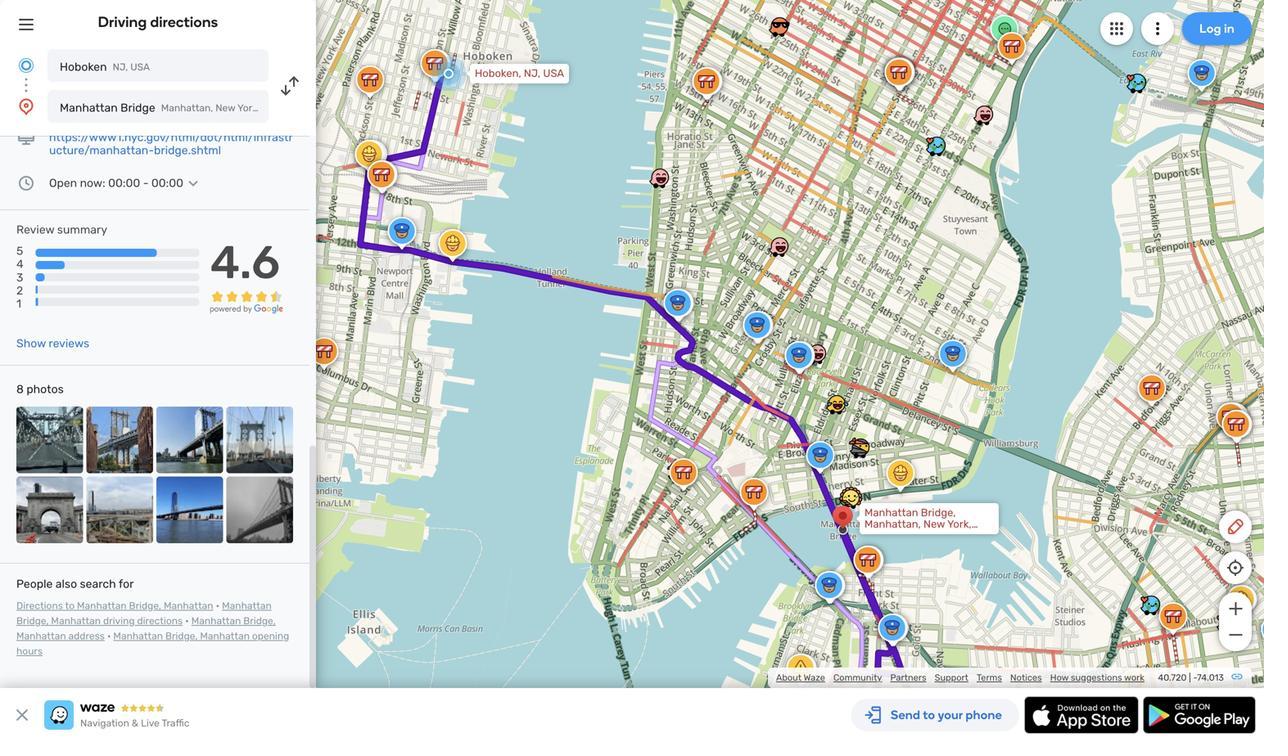 Task type: describe. For each thing, give the bounding box(es) containing it.
open now: 00:00 - 00:00
[[49, 176, 183, 190]]

navigation & live traffic
[[80, 718, 189, 730]]

review summary
[[16, 223, 107, 237]]

image 2 of manhattan bridge, manhattan image
[[86, 407, 153, 474]]

hoboken, nj, usa
[[475, 67, 564, 80]]

how
[[1050, 673, 1069, 684]]

usa for hoboken,
[[543, 67, 564, 80]]

nj, for hoboken,
[[524, 67, 541, 80]]

work
[[1124, 673, 1145, 684]]

show reviews
[[16, 337, 89, 351]]

address
[[68, 631, 105, 642]]

40.720
[[1158, 673, 1187, 684]]

how suggestions work link
[[1050, 673, 1145, 684]]

open
[[49, 176, 77, 190]]

live
[[141, 718, 160, 730]]

notices
[[1010, 673, 1042, 684]]

to
[[65, 601, 75, 612]]

image 5 of manhattan bridge, manhattan image
[[16, 477, 83, 544]]

5 4 3 2 1
[[16, 244, 24, 311]]

bridge, for york,
[[921, 507, 956, 520]]

notices link
[[1010, 673, 1042, 684]]

hoboken nj, usa
[[60, 60, 150, 74]]

x image
[[12, 706, 32, 725]]

for
[[119, 578, 134, 591]]

0 horizontal spatial -
[[143, 176, 149, 190]]

image 4 of manhattan bridge, manhattan image
[[226, 407, 293, 474]]

directions to manhattan bridge, manhattan
[[16, 601, 213, 612]]

3
[[16, 271, 23, 284]]

image 3 of manhattan bridge, manhattan image
[[156, 407, 223, 474]]

image 8 of manhattan bridge, manhattan image
[[226, 477, 293, 544]]

pencil image
[[1226, 517, 1245, 537]]

people also search for
[[16, 578, 134, 591]]

8 photos
[[16, 383, 64, 396]]

partners
[[890, 673, 927, 684]]

driving directions
[[98, 13, 218, 31]]

clock image
[[16, 174, 36, 193]]

opening
[[252, 631, 289, 642]]

york, for bridge,
[[947, 518, 972, 531]]

united for bridge
[[262, 102, 293, 114]]

location image
[[16, 97, 36, 116]]

support
[[935, 673, 969, 684]]

current location image
[[16, 56, 36, 75]]

bridge.shtml
[[154, 144, 221, 157]]

4.6
[[210, 235, 280, 290]]

united for bridge,
[[865, 530, 898, 542]]

driving
[[98, 13, 147, 31]]

manhattan bridge, manhattan opening hours link
[[16, 631, 289, 658]]

https://www1.nyc.gov/html/dot/html/infrastr ucture/manhattan-bridge.shtml
[[49, 131, 293, 157]]

now:
[[80, 176, 105, 190]]

bridge, for hours
[[165, 631, 198, 642]]

also
[[56, 578, 77, 591]]



Task type: locate. For each thing, give the bounding box(es) containing it.
zoom in image
[[1225, 599, 1246, 619]]

0 horizontal spatial york,
[[237, 102, 260, 114]]

united
[[262, 102, 293, 114], [865, 530, 898, 542]]

suggestions
[[1071, 673, 1122, 684]]

states inside manhattan bridge, manhattan, new york, united states
[[900, 530, 932, 542]]

traffic
[[162, 718, 189, 730]]

united inside manhattan bridge manhattan, new york, united states
[[262, 102, 293, 114]]

usa up the bridge at the left top of page
[[130, 61, 150, 73]]

|
[[1189, 673, 1191, 684]]

york,
[[237, 102, 260, 114], [947, 518, 972, 531]]

directions
[[150, 13, 218, 31], [137, 616, 183, 627]]

manhattan bridge, manhattan driving directions link
[[16, 601, 272, 627]]

1 horizontal spatial -
[[1193, 673, 1197, 684]]

bridge, inside manhattan bridge, manhattan, new york, united states
[[921, 507, 956, 520]]

directions up 'manhattan bridge, manhattan opening hours' link
[[137, 616, 183, 627]]

1 horizontal spatial manhattan,
[[865, 518, 921, 531]]

about waze link
[[776, 673, 825, 684]]

manhattan bridge, manhattan address link
[[16, 616, 276, 642]]

states inside manhattan bridge manhattan, new york, united states
[[295, 102, 325, 114]]

nj, right hoboken,
[[524, 67, 541, 80]]

hoboken
[[60, 60, 107, 74]]

manhattan bridge, manhattan opening hours
[[16, 631, 289, 658]]

driving
[[103, 616, 135, 627]]

0 horizontal spatial states
[[295, 102, 325, 114]]

bridge, inside 'manhattan bridge, manhattan opening hours'
[[165, 631, 198, 642]]

review
[[16, 223, 54, 237]]

bridge, inside manhattan bridge, manhattan address
[[243, 616, 276, 627]]

directions
[[16, 601, 63, 612]]

nj,
[[113, 61, 128, 73], [524, 67, 541, 80]]

nj, right the hoboken
[[113, 61, 128, 73]]

image 6 of manhattan bridge, manhattan image
[[86, 477, 153, 544]]

1 vertical spatial york,
[[947, 518, 972, 531]]

zoom out image
[[1225, 626, 1246, 645]]

0 horizontal spatial united
[[262, 102, 293, 114]]

1 vertical spatial -
[[1193, 673, 1197, 684]]

hours
[[16, 646, 43, 658]]

new inside manhattan bridge, manhattan, new york, united states
[[924, 518, 945, 531]]

ucture/manhattan-
[[49, 144, 154, 157]]

00:00 down bridge.shtml
[[151, 176, 183, 190]]

0 vertical spatial -
[[143, 176, 149, 190]]

manhattan bridge manhattan, new york, united states
[[60, 101, 325, 115]]

manhattan bridge, manhattan, new york, united states
[[865, 507, 972, 542]]

directions right driving on the left
[[150, 13, 218, 31]]

manhattan bridge, manhattan driving directions
[[16, 601, 272, 627]]

4
[[16, 258, 24, 271]]

1 horizontal spatial 00:00
[[151, 176, 183, 190]]

0 vertical spatial manhattan,
[[161, 102, 213, 114]]

0 horizontal spatial new
[[216, 102, 235, 114]]

74.013
[[1197, 673, 1224, 684]]

bridge, inside manhattan bridge, manhattan driving directions
[[16, 616, 49, 627]]

1 vertical spatial states
[[900, 530, 932, 542]]

reviews
[[49, 337, 89, 351]]

0 horizontal spatial usa
[[130, 61, 150, 73]]

00:00 right now:
[[108, 176, 140, 190]]

terms link
[[977, 673, 1002, 684]]

bridge
[[120, 101, 155, 115]]

chevron down image
[[183, 177, 203, 190]]

1 horizontal spatial york,
[[947, 518, 972, 531]]

york, inside manhattan bridge, manhattan, new york, united states
[[947, 518, 972, 531]]

usa inside hoboken nj, usa
[[130, 61, 150, 73]]

usa for hoboken
[[130, 61, 150, 73]]

manhattan, inside manhattan bridge, manhattan, new york, united states
[[865, 518, 921, 531]]

manhattan
[[60, 101, 118, 115], [865, 507, 918, 520], [77, 601, 127, 612], [164, 601, 213, 612], [222, 601, 272, 612], [51, 616, 101, 627], [191, 616, 241, 627], [16, 631, 66, 642], [113, 631, 163, 642], [200, 631, 250, 642]]

open now: 00:00 - 00:00 button
[[49, 176, 203, 190]]

manhattan bridge, manhattan address
[[16, 616, 276, 642]]

photos
[[26, 383, 64, 396]]

directions inside manhattan bridge, manhattan driving directions
[[137, 616, 183, 627]]

terms
[[977, 673, 1002, 684]]

hoboken,
[[475, 67, 521, 80]]

about waze community partners support terms notices how suggestions work
[[776, 673, 1145, 684]]

0 horizontal spatial 00:00
[[108, 176, 140, 190]]

search
[[80, 578, 116, 591]]

states
[[295, 102, 325, 114], [900, 530, 932, 542]]

40.720 | -74.013
[[1158, 673, 1224, 684]]

new inside manhattan bridge manhattan, new york, united states
[[216, 102, 235, 114]]

https://www1.nyc.gov/html/dot/html/infrastr
[[49, 131, 293, 144]]

1 horizontal spatial usa
[[543, 67, 564, 80]]

manhattan,
[[161, 102, 213, 114], [865, 518, 921, 531]]

5
[[16, 244, 23, 258]]

directions to manhattan bridge, manhattan link
[[16, 601, 213, 612]]

1
[[16, 297, 21, 311]]

link image
[[1231, 671, 1244, 684]]

york, inside manhattan bridge manhattan, new york, united states
[[237, 102, 260, 114]]

1 horizontal spatial united
[[865, 530, 898, 542]]

1 horizontal spatial new
[[924, 518, 945, 531]]

1 00:00 from the left
[[108, 176, 140, 190]]

new for bridge
[[216, 102, 235, 114]]

community
[[833, 673, 882, 684]]

1 vertical spatial manhattan,
[[865, 518, 921, 531]]

usa
[[130, 61, 150, 73], [543, 67, 564, 80]]

0 vertical spatial york,
[[237, 102, 260, 114]]

about
[[776, 673, 802, 684]]

manhattan inside manhattan bridge, manhattan, new york, united states
[[865, 507, 918, 520]]

usa right hoboken,
[[543, 67, 564, 80]]

show
[[16, 337, 46, 351]]

nj, inside hoboken nj, usa
[[113, 61, 128, 73]]

2 00:00 from the left
[[151, 176, 183, 190]]

united inside manhattan bridge, manhattan, new york, united states
[[865, 530, 898, 542]]

1 vertical spatial new
[[924, 518, 945, 531]]

bridge, for directions
[[16, 616, 49, 627]]

&
[[132, 718, 138, 730]]

new for bridge,
[[924, 518, 945, 531]]

0 vertical spatial states
[[295, 102, 325, 114]]

0 vertical spatial united
[[262, 102, 293, 114]]

0 horizontal spatial nj,
[[113, 61, 128, 73]]

- down https://www1.nyc.gov/html/dot/html/infrastr ucture/manhattan-bridge.shtml link
[[143, 176, 149, 190]]

york, for bridge
[[237, 102, 260, 114]]

0 horizontal spatial manhattan,
[[161, 102, 213, 114]]

0 vertical spatial new
[[216, 102, 235, 114]]

image 7 of manhattan bridge, manhattan image
[[156, 477, 223, 544]]

navigation
[[80, 718, 129, 730]]

nj, for hoboken
[[113, 61, 128, 73]]

2
[[16, 284, 23, 298]]

computer image
[[16, 128, 36, 147]]

support link
[[935, 673, 969, 684]]

1 horizontal spatial states
[[900, 530, 932, 542]]

community link
[[833, 673, 882, 684]]

bridge,
[[921, 507, 956, 520], [129, 601, 161, 612], [16, 616, 49, 627], [243, 616, 276, 627], [165, 631, 198, 642]]

new
[[216, 102, 235, 114], [924, 518, 945, 531]]

image 1 of manhattan bridge, manhattan image
[[16, 407, 83, 474]]

-
[[143, 176, 149, 190], [1193, 673, 1197, 684]]

people
[[16, 578, 53, 591]]

00:00
[[108, 176, 140, 190], [151, 176, 183, 190]]

manhattan, inside manhattan bridge manhattan, new york, united states
[[161, 102, 213, 114]]

1 horizontal spatial nj,
[[524, 67, 541, 80]]

waze
[[804, 673, 825, 684]]

1 vertical spatial united
[[865, 530, 898, 542]]

summary
[[57, 223, 107, 237]]

8
[[16, 383, 24, 396]]

- right |
[[1193, 673, 1197, 684]]

partners link
[[890, 673, 927, 684]]

https://www1.nyc.gov/html/dot/html/infrastr ucture/manhattan-bridge.shtml link
[[49, 131, 293, 157]]

0 vertical spatial directions
[[150, 13, 218, 31]]

manhattan, for bridge
[[161, 102, 213, 114]]

states for bridge,
[[900, 530, 932, 542]]

states for bridge
[[295, 102, 325, 114]]

1 vertical spatial directions
[[137, 616, 183, 627]]

manhattan, for bridge,
[[865, 518, 921, 531]]



Task type: vqa. For each thing, say whether or not it's contained in the screenshot.
now:
yes



